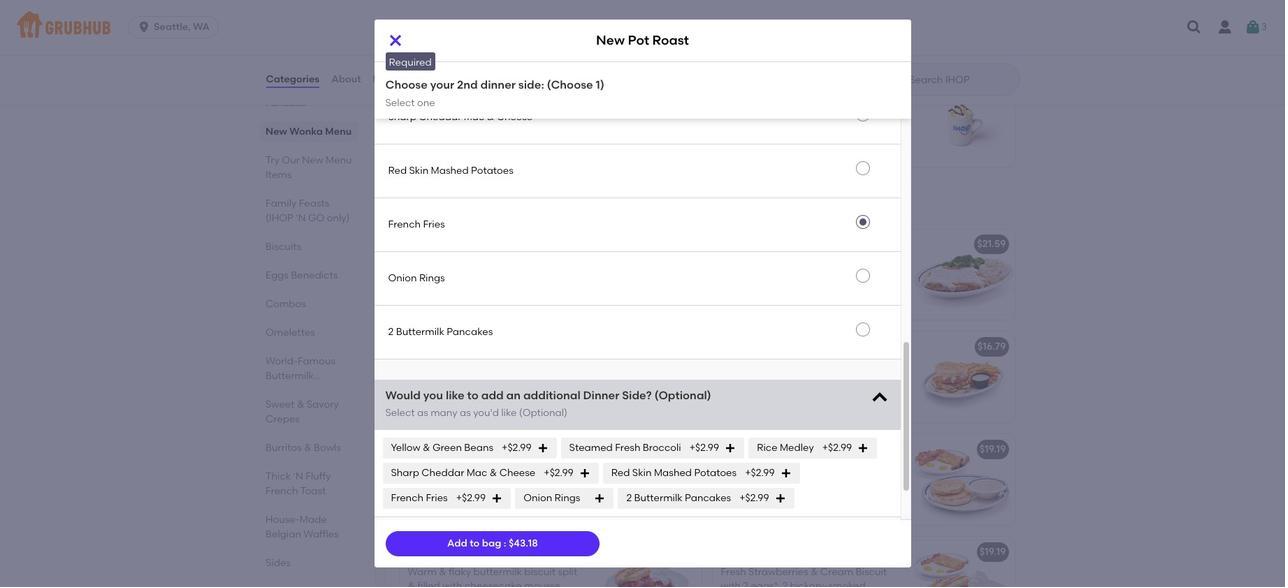 Task type: describe. For each thing, give the bounding box(es) containing it.
family feasts (ihop 'n go only)
[[265, 198, 350, 224]]

strawberry for scrumdiddlyumptious strawberry hot chocolate "image"
[[408, 119, 459, 131]]

1 horizontal spatial try our new menu items
[[397, 197, 575, 214]]

required
[[389, 57, 432, 69]]

& inside world-famous buttermilk pancakes sweet & savory crepes
[[297, 399, 304, 411]]

1 horizontal spatial red
[[612, 467, 630, 479]]

1 vertical spatial mac
[[467, 467, 488, 479]]

categories button
[[265, 55, 320, 105]]

1 as from the left
[[417, 408, 428, 420]]

topping, for scrumdiddlyumptious strawberry hot chocolate "image"
[[452, 134, 491, 146]]

new country fried steak image
[[910, 230, 1015, 320]]

steamed fresh broccoli
[[569, 442, 681, 454]]

*gravy inside a golden-battered beef steak smothered in hearty gravy.  *gravy may contain pork.
[[849, 273, 882, 284]]

tender
[[408, 361, 441, 373]]

mashed inside button
[[431, 165, 469, 177]]

gold for scrumdiddlyumptious strawberry hot chocolate "image"
[[511, 148, 532, 160]]

benedicts
[[291, 270, 338, 282]]

hickory- inside fresh strawberries & cream biscuit with 2 eggs*, 2 hickory-smoke
[[790, 581, 829, 588]]

svg image inside seattle, wa button
[[137, 20, 151, 34]]

beef for steak
[[812, 258, 834, 270]]

french down yellow
[[391, 492, 424, 504]]

your
[[430, 78, 455, 92]]

skin inside button
[[409, 165, 429, 177]]

categories
[[266, 73, 320, 85]]

would you like to add an additional dinner side? (optional) select as many as you'd like (optional)
[[386, 389, 712, 420]]

tender slow-braised beef in a rich beef gravy.
[[408, 361, 567, 387]]

new chicken biscuit sandwich image
[[910, 332, 1015, 423]]

select inside choose your 2nd dinner side: (choose 1) select one
[[386, 97, 415, 109]]

french inside sliced french toast with a side of strawberries, banana and chocolate dipping sauce.
[[752, 3, 785, 14]]

about
[[331, 73, 361, 85]]

sliced french toast with a side of strawberries, banana and chocolate dipping sauce.
[[721, 3, 894, 43]]

1 vertical spatial sharp cheddar mac & cheese
[[391, 467, 536, 479]]

with inside warm & flaky buttermilk biscuit split & filled with cheesecake mousse
[[443, 581, 462, 588]]

may inside warm & flaky buttermilk biscuit served with hearty gravy, 2 eggs*, 2 pork sausage links, 2 hickory- smoked bacon strips & hash browns. *gravy may contain pork.
[[756, 521, 777, 533]]

house-made belgian waffles
[[265, 515, 339, 541]]

eggs*, inside fresh strawberries & cream biscuit with 2 eggs*, 2 hickory-smoke
[[751, 581, 780, 588]]

100%
[[408, 258, 432, 270]]

2 as from the left
[[460, 408, 471, 420]]

warm & flaky buttermilk biscuit served with hearty gravy, 2 eggs*, 2 pork sausage links, 2 hickory- smoked bacon strips & hash browns. *gravy may contain pork.
[[721, 464, 893, 533]]

$14.39
[[664, 444, 693, 456]]

biscuit for 2
[[838, 464, 869, 476]]

contain inside a golden-battered beef steak smothered in hearty gravy.  *gravy may contain pork.
[[744, 287, 781, 299]]

seattle, wa button
[[128, 16, 224, 38]]

hearty for battered
[[786, 273, 816, 284]]

rice medley button
[[374, 37, 901, 90]]

feasts
[[299, 198, 329, 210]]

brew
[[523, 258, 547, 270]]

omelettes
[[265, 327, 315, 339]]

toast
[[300, 486, 326, 498]]

2 vertical spatial beef
[[408, 375, 429, 387]]

& left green
[[423, 442, 430, 454]]

buttermilk inside button
[[396, 326, 444, 338]]

100% arabica iced cold brew sweetened with vanilla & topped with a vanilla creamy cold foam. button
[[400, 230, 702, 320]]

new pot roast image
[[597, 332, 702, 423]]

potatoes inside button
[[471, 165, 514, 177]]

sweetened
[[408, 273, 460, 284]]

0 horizontal spatial vanilla
[[439, 287, 470, 299]]

new up iced
[[454, 197, 487, 214]]

+$2.99 for steamed fresh broccoli
[[690, 442, 720, 454]]

new for new pot roast
[[596, 32, 625, 49]]

1 horizontal spatial items
[[534, 197, 575, 214]]

rice medley inside button
[[388, 57, 445, 69]]

new for new breakfast biscuit sandwich
[[408, 444, 430, 456]]

fancake
[[265, 97, 306, 109]]

Search IHOP search field
[[908, 73, 1015, 87]]

seattle, wa
[[154, 21, 210, 33]]

& up served
[[752, 464, 760, 476]]

1 horizontal spatial skin
[[633, 467, 652, 479]]

breakfast
[[432, 444, 478, 456]]

purple
[[499, 3, 530, 14]]

& up filled at bottom left
[[439, 567, 447, 579]]

new chicken biscuit sandwich
[[721, 341, 869, 353]]

strawberries for new fresh strawberries & cream biscuit
[[460, 547, 521, 559]]

a down choose your 2nd dinner side: (choose 1) select one
[[494, 134, 500, 146]]

red skin mashed potatoes button
[[374, 145, 901, 198]]

biscuit down you'd
[[481, 444, 513, 456]]

1 horizontal spatial rice medley
[[757, 442, 814, 454]]

*gravy inside warm & flaky buttermilk biscuit served with hearty gravy, 2 eggs*, 2 pork sausage links, 2 hickory- smoked bacon strips & hash browns. *gravy may contain pork.
[[721, 521, 754, 533]]

fresh inside fresh strawberries & cream biscuit with 2 eggs*, 2 hickory-smoke
[[721, 567, 746, 579]]

broccoli
[[643, 442, 681, 454]]

scrumdiddlyumptious jr. strawberry hot chocolate image
[[910, 76, 1015, 167]]

golden-
[[730, 258, 768, 270]]

1 left 'wonka's'
[[408, 3, 411, 14]]

new pot roast
[[596, 32, 689, 49]]

cream for new fresh strawberries & cream biscuit
[[533, 547, 567, 559]]

pancake,
[[532, 3, 576, 14]]

wonka
[[289, 126, 323, 138]]

0 horizontal spatial try our new menu items
[[265, 154, 352, 181]]

scrumdiddlyumptious for scrumdiddlyumptious jr. strawberry hot chocolate
[[721, 86, 827, 97]]

scrambled
[[408, 17, 459, 29]]

sugar. for scrumdiddlyumptious jr. strawberry hot chocolate image
[[721, 162, 750, 174]]

0 vertical spatial combo
[[873, 444, 909, 456]]

mac inside button
[[464, 111, 485, 123]]

french fries inside 'button'
[[388, 219, 445, 230]]

1 horizontal spatial mashed
[[654, 467, 692, 479]]

1 vertical spatial onion rings
[[524, 492, 581, 504]]

sausage for scrambled
[[408, 31, 448, 43]]

biscuits
[[265, 241, 301, 253]]

wonka's
[[414, 3, 453, 14]]

links,
[[787, 492, 810, 504]]

scrumdiddlyumptious for scrumdiddlyumptious strawberry hot chocolate
[[408, 86, 513, 97]]

strips
[[794, 506, 819, 518]]

1 horizontal spatial rice
[[757, 442, 778, 454]]

add
[[447, 538, 468, 550]]

topped for scrumdiddlyumptious jr. strawberry hot chocolate image
[[805, 119, 840, 131]]

1 vertical spatial medley
[[780, 442, 814, 454]]

biscuit inside fresh strawberries & cream biscuit with 2 eggs*, 2 hickory-smoke
[[856, 567, 887, 579]]

new fresh strawberries & cream biscuit
[[408, 547, 601, 559]]

sharp inside button
[[388, 111, 417, 123]]

sauce for scrumdiddlyumptious strawberry hot chocolate "image"
[[458, 148, 487, 160]]

pot
[[628, 32, 650, 49]]

new for new buttermilk biscuit & gravy combo
[[721, 444, 743, 456]]

onion rings button
[[374, 252, 901, 305]]

biscuit up gravy,
[[797, 444, 829, 456]]

jr.
[[829, 86, 841, 97]]

hatchett
[[304, 82, 346, 94]]

buttermilk inside world-famous buttermilk pancakes sweet & savory crepes
[[265, 371, 314, 382]]

fluffy
[[305, 471, 331, 483]]

a golden-battered beef steak smothered in hearty gravy.  *gravy may contain pork.
[[721, 258, 882, 299]]

a inside sliced french toast with a side of strawberries, banana and chocolate dipping sauce.
[[836, 3, 842, 14]]

onion inside button
[[388, 272, 417, 284]]

burritos
[[265, 443, 302, 454]]

fries inside french fries 'button'
[[423, 219, 445, 230]]

0 vertical spatial vanilla
[[484, 273, 515, 284]]

seattle,
[[154, 21, 191, 33]]

1 wonka's perfectly purple pancake, 1 scrambled egg, 1 bacon strip and 1 sausage link button
[[400, 0, 702, 65]]

creamy
[[472, 287, 508, 299]]

hearty for flaky
[[777, 478, 808, 490]]

famous
[[297, 356, 335, 368]]

sides
[[265, 558, 290, 570]]

a inside tender slow-braised beef in a rich beef gravy.
[[540, 361, 547, 373]]

biscuit up split
[[569, 547, 601, 559]]

red inside button
[[388, 165, 407, 177]]

rice inside button
[[388, 57, 409, 69]]

(ihop
[[265, 213, 293, 224]]

new breakfast biscuit sandwich image
[[597, 435, 702, 526]]

would
[[386, 389, 421, 403]]

drizzle for scrumdiddlyumptious strawberry hot chocolate "image"
[[503, 134, 532, 146]]

& down new breakfast biscuit sandwich
[[490, 467, 497, 479]]

1 vertical spatial cheddar
[[422, 467, 464, 479]]

1 vertical spatial (optional)
[[519, 408, 568, 420]]

buttermilk up served
[[745, 444, 795, 456]]

biscuit down browns.
[[882, 547, 914, 559]]

strawberries for new fresh strawberries & cream biscuit combo
[[773, 547, 834, 559]]

savory
[[306, 399, 339, 411]]

thick 'n fluffy french toast
[[265, 471, 331, 498]]

1 strawberry from the left
[[516, 86, 569, 97]]

a
[[721, 258, 728, 270]]

sandwich for new breakfast biscuit sandwich
[[515, 444, 563, 456]]

banana
[[784, 17, 822, 29]]

new buttermilk biscuit & gravy combo
[[721, 444, 909, 456]]

pork. inside warm & flaky buttermilk biscuit served with hearty gravy, 2 eggs*, 2 pork sausage links, 2 hickory- smoked bacon strips & hash browns. *gravy may contain pork.
[[818, 521, 842, 533]]

beans
[[464, 442, 494, 454]]

& inside 100% arabica iced cold brew sweetened with vanilla & topped with a vanilla creamy cold foam.
[[518, 273, 525, 284]]

1 wonka's perfectly purple pancake, 1 scrambled egg, 1 bacon strip and 1 sausage link
[[408, 3, 582, 43]]

2 chocolate from the left
[[919, 86, 969, 97]]

biscuit for cheesecake
[[524, 567, 556, 579]]

syrup, for scrumdiddlyumptious strawberry hot chocolate "image"
[[461, 119, 489, 131]]

whipped for scrumdiddlyumptious strawberry hot chocolate "image"
[[408, 134, 449, 146]]

french inside 'button'
[[388, 219, 421, 230]]

flaky for hearty
[[762, 464, 784, 476]]

cheesecake
[[465, 581, 522, 588]]

french fries button
[[374, 198, 901, 252]]

foam.
[[534, 287, 561, 299]]

1 vertical spatial like
[[501, 408, 517, 420]]

1 vertical spatial 2 buttermilk pancakes
[[627, 492, 731, 504]]

fresh for new fresh strawberries & cream biscuit combo
[[745, 547, 771, 559]]

beef for in
[[506, 361, 527, 373]]

0 vertical spatial our
[[282, 154, 299, 166]]

fresh for steamed fresh broccoli
[[615, 442, 641, 454]]

1 vertical spatial sharp
[[391, 467, 419, 479]]

& left bowls
[[304, 443, 311, 454]]

2 strawberry from the left
[[843, 86, 897, 97]]

1 vertical spatial fries
[[426, 492, 448, 504]]

2 buttermilk pancakes button
[[374, 306, 901, 359]]

hot chocolate flavored with strawberry syrup, topped with whipped topping, a drizzle of chocolate sauce and gold glitter sugar. for scrumdiddlyumptious jr. strawberry hot chocolate image
[[721, 105, 875, 174]]

may inside a golden-battered beef steak smothered in hearty gravy.  *gravy may contain pork.
[[721, 287, 742, 299]]

& inside fresh strawberries & cream biscuit with 2 eggs*, 2 hickory-smoke
[[811, 567, 818, 579]]

$19.19 for warm & flaky buttermilk biscuit served with hearty gravy, 2 eggs*, 2 pork sausage links, 2 hickory- smoked bacon strips & hash browns. *gravy may contain pork.
[[980, 444, 1006, 456]]

2 buttermilk pancakes inside button
[[388, 326, 493, 338]]

house-
[[265, 515, 299, 526]]

0 horizontal spatial like
[[446, 389, 465, 403]]

flaky for filled
[[449, 567, 471, 579]]

'n inside family feasts (ihop 'n go only)
[[296, 213, 306, 224]]

sausage for with
[[745, 492, 785, 504]]

0 vertical spatial items
[[265, 169, 291, 181]]

in inside tender slow-braised beef in a rich beef gravy.
[[530, 361, 538, 373]]

1 down pancake,
[[568, 17, 571, 29]]

steamed
[[569, 442, 613, 454]]

glitter for scrumdiddlyumptious jr. strawberry hot chocolate image
[[847, 148, 875, 160]]

willy's jr. french toast dippers image
[[910, 0, 1015, 65]]

contain inside warm & flaky buttermilk biscuit served with hearty gravy, 2 eggs*, 2 pork sausage links, 2 hickory- smoked bacon strips & hash browns. *gravy may contain pork.
[[779, 521, 816, 533]]

cream inside fresh strawberries & cream biscuit with 2 eggs*, 2 hickory-smoke
[[821, 567, 854, 579]]

you
[[423, 389, 443, 403]]

try inside try our new menu items
[[265, 154, 279, 166]]

1 vertical spatial our
[[423, 197, 450, 214]]

drizzle for scrumdiddlyumptious jr. strawberry hot chocolate image
[[816, 134, 845, 146]]

topped inside 100% arabica iced cold brew sweetened with vanilla & topped with a vanilla creamy cold foam.
[[527, 273, 562, 284]]

(choose
[[547, 78, 593, 92]]

made
[[299, 515, 327, 526]]

scrumdiddlyumptious strawberry hot chocolate image
[[597, 76, 702, 167]]

new breakfast biscuit sandwich
[[408, 444, 563, 456]]

warm for warm & flaky buttermilk biscuit split & filled with cheesecake mousse
[[408, 567, 437, 579]]

sandwich for new chicken biscuit sandwich
[[821, 341, 869, 353]]

& left gravy
[[832, 444, 839, 456]]

& left hash
[[822, 506, 829, 518]]

1 horizontal spatial try
[[397, 197, 419, 214]]

medley inside button
[[411, 57, 445, 69]]

100% arabica iced cold brew sweetened with vanilla & topped with a vanilla creamy cold foam.
[[408, 258, 562, 299]]

braised
[[468, 361, 504, 373]]

1)
[[596, 78, 605, 92]]

1 horizontal spatial rings
[[555, 492, 581, 504]]

1 vertical spatial to
[[470, 538, 480, 550]]

buttermilk down broccoli
[[634, 492, 683, 504]]



Task type: vqa. For each thing, say whether or not it's contained in the screenshot.
second Chocolate
yes



Task type: locate. For each thing, give the bounding box(es) containing it.
syrup, for scrumdiddlyumptious jr. strawberry hot chocolate image
[[774, 119, 802, 131]]

cream down new fresh strawberries & cream biscuit combo
[[821, 567, 854, 579]]

belgian
[[265, 529, 301, 541]]

0 horizontal spatial beef
[[408, 375, 429, 387]]

and inside sliced french toast with a side of strawberries, banana and chocolate dipping sauce.
[[824, 17, 843, 29]]

side:
[[519, 78, 544, 92]]

hot chocolate flavored with strawberry syrup, topped with whipped topping, a drizzle of chocolate sauce and gold glitter sugar.
[[408, 105, 562, 174], [721, 105, 875, 174]]

1 horizontal spatial bacon
[[761, 506, 792, 518]]

strawberries,
[[721, 17, 782, 29]]

gravy. for beef
[[432, 375, 460, 387]]

items
[[265, 169, 291, 181], [534, 197, 575, 214]]

cheese inside sharp cheddar mac & cheese button
[[497, 111, 533, 123]]

bacon inside 1 wonka's perfectly purple pancake, 1 scrambled egg, 1 bacon strip and 1 sausage link
[[490, 17, 521, 29]]

1 whipped from the left
[[408, 134, 449, 146]]

topped
[[491, 119, 526, 131], [805, 119, 840, 131], [527, 273, 562, 284]]

cream for new fresh strawberries & cream biscuit combo
[[847, 547, 880, 559]]

2 whipped from the left
[[721, 134, 762, 146]]

1 strawberry from the left
[[408, 119, 459, 131]]

1 horizontal spatial sugar.
[[721, 162, 750, 174]]

0 vertical spatial sharp
[[388, 111, 417, 123]]

a down sweetened
[[430, 287, 437, 299]]

buttermilk down world-
[[265, 371, 314, 382]]

topping, for scrumdiddlyumptious jr. strawberry hot chocolate image
[[765, 134, 805, 146]]

bag
[[482, 538, 502, 550]]

pancakes inside world-famous buttermilk pancakes sweet & savory crepes
[[265, 385, 312, 397]]

about button
[[331, 55, 362, 105]]

rings inside button
[[419, 272, 445, 284]]

biscuit inside warm & flaky buttermilk biscuit served with hearty gravy, 2 eggs*, 2 pork sausage links, 2 hickory- smoked bacon strips & hash browns. *gravy may contain pork.
[[838, 464, 869, 476]]

0 vertical spatial biscuit
[[838, 464, 869, 476]]

world-famous buttermilk pancakes sweet & savory crepes
[[265, 356, 339, 426]]

with inside warm & flaky buttermilk biscuit served with hearty gravy, 2 eggs*, 2 pork sausage links, 2 hickory- smoked bacon strips & hash browns. *gravy may contain pork.
[[755, 478, 775, 490]]

whipped for scrumdiddlyumptious jr. strawberry hot chocolate image
[[721, 134, 762, 146]]

0 horizontal spatial red
[[388, 165, 407, 177]]

*gravy
[[849, 273, 882, 284], [721, 521, 754, 533]]

glitter down scrumdiddlyumptious strawberry hot chocolate
[[534, 148, 562, 160]]

burritos & bowls
[[265, 443, 341, 454]]

buttermilk inside warm & flaky buttermilk biscuit split & filled with cheesecake mousse
[[474, 567, 522, 579]]

biscuit right chicken
[[787, 341, 819, 353]]

side?
[[622, 389, 652, 403]]

0 horizontal spatial combo
[[873, 444, 909, 456]]

gravy.
[[819, 273, 847, 284], [432, 375, 460, 387]]

try up the 100%
[[397, 197, 419, 214]]

+$2.99 for rice medley
[[823, 442, 852, 454]]

of for scrumdiddlyumptious strawberry hot chocolate "image"
[[535, 134, 544, 146]]

& right :
[[524, 547, 531, 559]]

$3.23
[[981, 86, 1006, 97]]

1 vertical spatial $19.19
[[980, 547, 1006, 559]]

2 gold from the left
[[824, 148, 845, 160]]

strawberry
[[408, 119, 459, 131], [721, 119, 772, 131]]

fresh for new fresh strawberries & cream biscuit
[[432, 547, 458, 559]]

2 hot chocolate flavored with strawberry syrup, topped with whipped topping, a drizzle of chocolate sauce and gold glitter sugar. from the left
[[721, 105, 875, 174]]

0 vertical spatial medley
[[411, 57, 445, 69]]

buttermilk up gravy,
[[787, 464, 835, 476]]

0 horizontal spatial potatoes
[[471, 165, 514, 177]]

warm for warm & flaky buttermilk biscuit served with hearty gravy, 2 eggs*, 2 pork sausage links, 2 hickory- smoked bacon strips & hash browns. *gravy may contain pork.
[[721, 464, 750, 476]]

potatoes
[[471, 165, 514, 177], [694, 467, 737, 479]]

1 vertical spatial *gravy
[[721, 521, 754, 533]]

egg,
[[461, 17, 482, 29]]

0 horizontal spatial scrumdiddlyumptious
[[408, 86, 513, 97]]

sweet
[[265, 399, 294, 411]]

1 horizontal spatial *gravy
[[849, 273, 882, 284]]

1 vertical spatial items
[[534, 197, 575, 214]]

bacon
[[490, 17, 521, 29], [761, 506, 792, 518]]

hot chocolate flavored with strawberry syrup, topped with whipped topping, a drizzle of chocolate sauce and gold glitter sugar. down jr.
[[721, 105, 875, 174]]

2 $19.19 from the top
[[980, 547, 1006, 559]]

1 right egg,
[[485, 17, 488, 29]]

2 horizontal spatial topped
[[805, 119, 840, 131]]

strawberries
[[460, 547, 521, 559], [773, 547, 834, 559], [749, 567, 809, 579]]

$16.79
[[978, 341, 1006, 353]]

syrup,
[[461, 119, 489, 131], [774, 119, 802, 131]]

1 flavored from the left
[[478, 105, 517, 117]]

beef
[[812, 258, 834, 270], [506, 361, 527, 373], [408, 375, 429, 387]]

sausage up smoked
[[745, 492, 785, 504]]

combo
[[873, 444, 909, 456], [917, 547, 952, 559]]

warm up filled at bottom left
[[408, 567, 437, 579]]

sharp down yellow
[[391, 467, 419, 479]]

sauce for scrumdiddlyumptious jr. strawberry hot chocolate image
[[772, 148, 800, 160]]

french fries up the 100%
[[388, 219, 445, 230]]

2 topping, from the left
[[765, 134, 805, 146]]

+$2.99 for 2 buttermilk pancakes
[[740, 492, 769, 504]]

2 strawberry from the left
[[721, 119, 772, 131]]

0 vertical spatial cheese
[[497, 111, 533, 123]]

chocolate inside sliced french toast with a side of strawberries, banana and chocolate dipping sauce.
[[846, 17, 894, 29]]

glitter down the scrumdiddlyumptious jr. strawberry hot chocolate
[[847, 148, 875, 160]]

gold
[[511, 148, 532, 160], [824, 148, 845, 160]]

1 glitter from the left
[[534, 148, 562, 160]]

0 vertical spatial rings
[[419, 272, 445, 284]]

1 topping, from the left
[[452, 134, 491, 146]]

0 vertical spatial hickory-
[[820, 492, 859, 504]]

0 horizontal spatial warm
[[408, 567, 437, 579]]

items up 'family'
[[265, 169, 291, 181]]

filled
[[418, 581, 440, 588]]

new for new chicken biscuit sandwich
[[721, 341, 743, 353]]

like up many
[[446, 389, 465, 403]]

1 vertical spatial potatoes
[[694, 467, 737, 479]]

eggs benedicts
[[265, 270, 338, 282]]

select down would
[[386, 408, 415, 420]]

cheddar down one
[[419, 111, 462, 123]]

0 horizontal spatial eggs*,
[[751, 581, 780, 588]]

0 horizontal spatial biscuit
[[524, 567, 556, 579]]

new left chicken
[[721, 341, 743, 353]]

1 horizontal spatial topped
[[527, 273, 562, 284]]

cheese
[[497, 111, 533, 123], [500, 467, 536, 479]]

1 vertical spatial sandwich
[[515, 444, 563, 456]]

1 vertical spatial 'n
[[293, 471, 303, 483]]

cream up split
[[533, 547, 567, 559]]

flaky inside warm & flaky buttermilk biscuit served with hearty gravy, 2 eggs*, 2 pork sausage links, 2 hickory- smoked bacon strips & hash browns. *gravy may contain pork.
[[762, 464, 784, 476]]

2 syrup, from the left
[[774, 119, 802, 131]]

1 vertical spatial combo
[[917, 547, 952, 559]]

biscuit down new fresh strawberries & cream biscuit combo
[[856, 567, 887, 579]]

0 vertical spatial sandwich
[[821, 341, 869, 353]]

+$2.99 for french fries
[[456, 492, 486, 504]]

link
[[451, 31, 466, 43]]

+$2.99 for yellow & green beans
[[502, 442, 532, 454]]

0 horizontal spatial gold
[[511, 148, 532, 160]]

french down thick at the bottom left of page
[[265, 486, 298, 498]]

0 horizontal spatial bacon
[[490, 17, 521, 29]]

0 horizontal spatial gravy.
[[432, 375, 460, 387]]

1 sugar. from the left
[[408, 162, 437, 174]]

& down choose your 2nd dinner side: (choose 1) select one
[[487, 111, 494, 123]]

combos
[[265, 299, 306, 310]]

new up served
[[721, 444, 743, 456]]

landen hatchett fancake
[[265, 82, 346, 109]]

served
[[721, 478, 753, 490]]

& down hash
[[837, 547, 844, 559]]

red skin mashed potatoes inside button
[[388, 165, 514, 177]]

a left the side in the top of the page
[[836, 3, 842, 14]]

a left rich
[[540, 361, 547, 373]]

'n inside thick 'n fluffy french toast
[[293, 471, 303, 483]]

hot chocolate flavored with strawberry syrup, topped with whipped topping, a drizzle of chocolate sauce and gold glitter sugar. down dinner
[[408, 105, 562, 174]]

0 horizontal spatial pancakes
[[265, 385, 312, 397]]

1 vertical spatial bacon
[[761, 506, 792, 518]]

& left filled at bottom left
[[408, 581, 415, 588]]

cheddar
[[419, 111, 462, 123], [422, 467, 464, 479]]

hearty inside a golden-battered beef steak smothered in hearty gravy.  *gravy may contain pork.
[[786, 273, 816, 284]]

1 right pancake,
[[579, 3, 582, 14]]

0 horizontal spatial glitter
[[534, 148, 562, 160]]

green
[[433, 442, 462, 454]]

french inside thick 'n fluffy french toast
[[265, 486, 298, 498]]

sharp down choose
[[388, 111, 417, 123]]

eggs*, inside warm & flaky buttermilk biscuit served with hearty gravy, 2 eggs*, 2 pork sausage links, 2 hickory- smoked bacon strips & hash browns. *gravy may contain pork.
[[849, 478, 878, 490]]

1 chocolate from the left
[[591, 86, 642, 97]]

1 horizontal spatial may
[[756, 521, 777, 533]]

gravy. inside a golden-battered beef steak smothered in hearty gravy.  *gravy may contain pork.
[[819, 273, 847, 284]]

fresh strawberries & cream biscuit with 2 eggs*, 2 hickory-smoke
[[721, 567, 890, 588]]

contain
[[744, 287, 781, 299], [779, 521, 816, 533]]

(optional) right side?
[[655, 389, 712, 403]]

new fresh strawberries & cream biscuit combo image
[[910, 538, 1015, 588]]

0 horizontal spatial 2 buttermilk pancakes
[[388, 326, 493, 338]]

as
[[417, 408, 428, 420], [460, 408, 471, 420]]

+$2.99 for red skin mashed potatoes
[[745, 467, 775, 479]]

biscuit down gravy
[[838, 464, 869, 476]]

0 vertical spatial sausage
[[408, 31, 448, 43]]

our
[[282, 154, 299, 166], [423, 197, 450, 214]]

1 horizontal spatial like
[[501, 408, 517, 420]]

skin down steamed fresh broccoli
[[633, 467, 652, 479]]

like down the an
[[501, 408, 517, 420]]

gold for scrumdiddlyumptious jr. strawberry hot chocolate image
[[824, 148, 845, 160]]

0 vertical spatial hearty
[[786, 273, 816, 284]]

1 horizontal spatial onion
[[524, 492, 552, 504]]

skin down one
[[409, 165, 429, 177]]

1 horizontal spatial syrup,
[[774, 119, 802, 131]]

2 drizzle from the left
[[816, 134, 845, 146]]

1 vertical spatial contain
[[779, 521, 816, 533]]

hot chocolate flavored with strawberry syrup, topped with whipped topping, a drizzle of chocolate sauce and gold glitter sugar. for scrumdiddlyumptious strawberry hot chocolate "image"
[[408, 105, 562, 174]]

gravy. inside tender slow-braised beef in a rich beef gravy.
[[432, 375, 460, 387]]

1 horizontal spatial topping,
[[765, 134, 805, 146]]

svg image inside 3 button
[[1245, 19, 1262, 36]]

scrumdiddlyumptious strawberry hot chocolate
[[408, 86, 642, 97]]

of inside sliced french toast with a side of strawberries, banana and chocolate dipping sauce.
[[866, 3, 876, 14]]

pork
[[721, 492, 742, 504]]

french up the 100%
[[388, 219, 421, 230]]

0 horizontal spatial rice medley
[[388, 57, 445, 69]]

0 horizontal spatial medley
[[411, 57, 445, 69]]

0 horizontal spatial our
[[282, 154, 299, 166]]

sliced
[[721, 3, 750, 14]]

biscuit
[[787, 341, 819, 353], [481, 444, 513, 456], [797, 444, 829, 456], [569, 547, 601, 559], [882, 547, 914, 559], [856, 567, 887, 579]]

1 vertical spatial gravy.
[[432, 375, 460, 387]]

go
[[308, 213, 324, 224]]

glitter for scrumdiddlyumptious strawberry hot chocolate "image"
[[534, 148, 562, 160]]

select inside the would you like to add an additional dinner side? (optional) select as many as you'd like (optional)
[[386, 408, 415, 420]]

0 vertical spatial bacon
[[490, 17, 521, 29]]

(optional) down additional
[[519, 408, 568, 420]]

rings down the 100%
[[419, 272, 445, 284]]

2 horizontal spatial beef
[[812, 258, 834, 270]]

0 horizontal spatial flaky
[[449, 567, 471, 579]]

$19.19 for fresh strawberries & cream biscuit with 2 eggs*, 2 hickory-smoke
[[980, 547, 1006, 559]]

onion rings inside button
[[388, 272, 445, 284]]

smothered
[[721, 273, 773, 284]]

cream
[[533, 547, 567, 559], [847, 547, 880, 559], [821, 567, 854, 579]]

new left pot
[[596, 32, 625, 49]]

sausage inside warm & flaky buttermilk biscuit served with hearty gravy, 2 eggs*, 2 pork sausage links, 2 hickory- smoked bacon strips & hash browns. *gravy may contain pork.
[[745, 492, 785, 504]]

sauce
[[458, 148, 487, 160], [772, 148, 800, 160]]

sharp cheddar mac & cheese inside button
[[388, 111, 533, 123]]

0 horizontal spatial sausage
[[408, 31, 448, 43]]

new vanilla creamy cold foam cold brew image
[[597, 230, 702, 320]]

as down you
[[417, 408, 428, 420]]

in down battered
[[775, 273, 783, 284]]

a inside 100% arabica iced cold brew sweetened with vanilla & topped with a vanilla creamy cold foam.
[[430, 287, 437, 299]]

pancakes inside button
[[447, 326, 493, 338]]

2 inside 2 buttermilk pancakes button
[[388, 326, 394, 338]]

rice medley up choose
[[388, 57, 445, 69]]

mac down new breakfast biscuit sandwich
[[467, 467, 488, 479]]

0 vertical spatial beef
[[812, 258, 834, 270]]

1 horizontal spatial (optional)
[[655, 389, 712, 403]]

biscuit inside warm & flaky buttermilk biscuit split & filled with cheesecake mousse
[[524, 567, 556, 579]]

rice
[[388, 57, 409, 69], [757, 442, 778, 454]]

onion down the 100%
[[388, 272, 417, 284]]

choose
[[386, 78, 428, 92]]

0 vertical spatial may
[[721, 287, 742, 299]]

pork. down battered
[[783, 287, 807, 299]]

cheddar down yellow & green beans
[[422, 467, 464, 479]]

with inside fresh strawberries & cream biscuit with 2 eggs*, 2 hickory-smoke
[[721, 581, 741, 588]]

0 horizontal spatial strawberry
[[516, 86, 569, 97]]

family
[[265, 198, 296, 210]]

1 horizontal spatial onion rings
[[524, 492, 581, 504]]

new inside try our new menu items
[[302, 154, 323, 166]]

thick
[[265, 471, 291, 483]]

2 flavored from the left
[[791, 105, 830, 117]]

cheddar inside button
[[419, 111, 462, 123]]

1 vertical spatial beef
[[506, 361, 527, 373]]

1 vertical spatial may
[[756, 521, 777, 533]]

+$2.99 for sharp cheddar mac & cheese
[[544, 467, 574, 479]]

& inside button
[[487, 111, 494, 123]]

chocolate
[[591, 86, 642, 97], [919, 86, 969, 97]]

flavored for scrumdiddlyumptious jr. strawberry hot chocolate image
[[791, 105, 830, 117]]

& up "cold"
[[518, 273, 525, 284]]

1 vertical spatial eggs*,
[[751, 581, 780, 588]]

crepes
[[265, 414, 299, 426]]

gold down scrumdiddlyumptious strawberry hot chocolate
[[511, 148, 532, 160]]

topped up the foam.
[[527, 273, 562, 284]]

french fries down yellow
[[391, 492, 448, 504]]

2 vertical spatial menu
[[490, 197, 531, 214]]

1 select from the top
[[386, 97, 415, 109]]

'n right thick at the bottom left of page
[[293, 471, 303, 483]]

new for new wonka menu
[[265, 126, 287, 138]]

1 vertical spatial cheese
[[500, 467, 536, 479]]

drizzle down jr.
[[816, 134, 845, 146]]

a down the scrumdiddlyumptious jr. strawberry hot chocolate
[[807, 134, 813, 146]]

1 horizontal spatial our
[[423, 197, 450, 214]]

try our new menu items up iced
[[397, 197, 575, 214]]

hickory- inside warm & flaky buttermilk biscuit served with hearty gravy, 2 eggs*, 2 pork sausage links, 2 hickory- smoked bacon strips & hash browns. *gravy may contain pork.
[[820, 492, 859, 504]]

0 vertical spatial 2 buttermilk pancakes
[[388, 326, 493, 338]]

tender slow-braised beef in a rich beef gravy. button
[[400, 332, 702, 423]]

in inside a golden-battered beef steak smothered in hearty gravy.  *gravy may contain pork.
[[775, 273, 783, 284]]

beef inside a golden-battered beef steak smothered in hearty gravy.  *gravy may contain pork.
[[812, 258, 834, 270]]

topped for scrumdiddlyumptious strawberry hot chocolate "image"
[[491, 119, 526, 131]]

and inside 1 wonka's perfectly purple pancake, 1 scrambled egg, 1 bacon strip and 1 sausage link
[[547, 17, 566, 29]]

cold
[[511, 287, 531, 299]]

buttermilk for biscuit
[[787, 464, 835, 476]]

flavored for scrumdiddlyumptious strawberry hot chocolate "image"
[[478, 105, 517, 117]]

menu down new wonka menu
[[325, 154, 352, 166]]

1 hot chocolate flavored with strawberry syrup, topped with whipped topping, a drizzle of chocolate sauce and gold glitter sugar. from the left
[[408, 105, 562, 174]]

cheese down new breakfast biscuit sandwich
[[500, 467, 536, 479]]

main navigation navigation
[[0, 0, 1286, 55]]

sausage inside 1 wonka's perfectly purple pancake, 1 scrambled egg, 1 bacon strip and 1 sausage link
[[408, 31, 448, 43]]

beef down tender
[[408, 375, 429, 387]]

hickory- down new fresh strawberries & cream biscuit combo
[[790, 581, 829, 588]]

hearty inside warm & flaky buttermilk biscuit served with hearty gravy, 2 eggs*, 2 pork sausage links, 2 hickory- smoked bacon strips & hash browns. *gravy may contain pork.
[[777, 478, 808, 490]]

0 vertical spatial menu
[[325, 126, 351, 138]]

gravy. for hearty
[[819, 273, 847, 284]]

:
[[504, 538, 507, 550]]

french up "strawberries,"
[[752, 3, 785, 14]]

0 horizontal spatial topped
[[491, 119, 526, 131]]

1 $19.19 from the top
[[980, 444, 1006, 456]]

*gravy down smoked
[[721, 521, 754, 533]]

red
[[388, 165, 407, 177], [612, 467, 630, 479]]

rings down steamed
[[555, 492, 581, 504]]

2 horizontal spatial pancakes
[[685, 492, 731, 504]]

sharp cheddar mac & cheese down breakfast
[[391, 467, 536, 479]]

roast
[[653, 32, 689, 49]]

steak
[[836, 258, 862, 270]]

0 vertical spatial contain
[[744, 287, 781, 299]]

1 gold from the left
[[511, 148, 532, 160]]

select down choose
[[386, 97, 415, 109]]

0 horizontal spatial sauce
[[458, 148, 487, 160]]

bacon inside warm & flaky buttermilk biscuit served with hearty gravy, 2 eggs*, 2 pork sausage links, 2 hickory- smoked bacon strips & hash browns. *gravy may contain pork.
[[761, 506, 792, 518]]

new fresh strawberries & cream biscuit combo
[[721, 547, 952, 559]]

topped down jr.
[[805, 119, 840, 131]]

0 horizontal spatial (optional)
[[519, 408, 568, 420]]

new left wonka
[[265, 126, 287, 138]]

new buttermilk biscuit & gravy combo image
[[910, 435, 1015, 526]]

reviews button
[[372, 55, 413, 105]]

2 scrumdiddlyumptious from the left
[[721, 86, 827, 97]]

2 glitter from the left
[[847, 148, 875, 160]]

0 horizontal spatial hot chocolate flavored with strawberry syrup, topped with whipped topping, a drizzle of chocolate sauce and gold glitter sugar.
[[408, 105, 562, 174]]

new for new fresh strawberries & cream biscuit
[[408, 547, 430, 559]]

new fresh strawberries & cream biscuit image
[[597, 538, 702, 588]]

1 horizontal spatial sauce
[[772, 148, 800, 160]]

2 sugar. from the left
[[721, 162, 750, 174]]

contain down the strips
[[779, 521, 816, 533]]

1 vertical spatial rings
[[555, 492, 581, 504]]

sugar.
[[408, 162, 437, 174], [721, 162, 750, 174]]

svg image
[[1186, 19, 1203, 36], [137, 20, 151, 34], [725, 443, 736, 454], [579, 468, 591, 479], [781, 468, 792, 479], [492, 493, 503, 504], [594, 493, 606, 504], [775, 493, 786, 504]]

strawberry
[[516, 86, 569, 97], [843, 86, 897, 97]]

buttermilk for strawberries
[[474, 567, 522, 579]]

of right the side in the top of the page
[[866, 3, 876, 14]]

an
[[507, 389, 521, 403]]

1 horizontal spatial flavored
[[791, 105, 830, 117]]

beef up the an
[[506, 361, 527, 373]]

1 vertical spatial mashed
[[654, 467, 692, 479]]

beef left steak
[[812, 258, 834, 270]]

1 horizontal spatial scrumdiddlyumptious
[[721, 86, 827, 97]]

1 vertical spatial in
[[530, 361, 538, 373]]

1 horizontal spatial strawberry
[[721, 119, 772, 131]]

dipping
[[721, 31, 758, 43]]

drizzle
[[503, 134, 532, 146], [816, 134, 845, 146]]

1 syrup, from the left
[[461, 119, 489, 131]]

pork. inside a golden-battered beef steak smothered in hearty gravy.  *gravy may contain pork.
[[783, 287, 807, 299]]

biscuit left split
[[524, 567, 556, 579]]

0 vertical spatial flaky
[[762, 464, 784, 476]]

as left you'd
[[460, 408, 471, 420]]

gold down jr.
[[824, 148, 845, 160]]

1 vertical spatial red skin mashed potatoes
[[612, 467, 737, 479]]

sugar. for scrumdiddlyumptious strawberry hot chocolate "image"
[[408, 162, 437, 174]]

side
[[845, 3, 864, 14]]

svg image
[[1245, 19, 1262, 36], [387, 32, 404, 49], [870, 389, 890, 408], [537, 443, 548, 454], [858, 443, 869, 454]]

1 horizontal spatial red skin mashed potatoes
[[612, 467, 737, 479]]

strawberries up warm & flaky buttermilk biscuit split & filled with cheesecake mousse
[[460, 547, 521, 559]]

arabica
[[435, 258, 473, 270]]

sharp cheddar mac & cheese button
[[374, 91, 901, 144]]

1 drizzle from the left
[[503, 134, 532, 146]]

rings
[[419, 272, 445, 284], [555, 492, 581, 504]]

flaky down add
[[449, 567, 471, 579]]

pancakes up sweet
[[265, 385, 312, 397]]

to
[[467, 389, 479, 403], [470, 538, 480, 550]]

2 select from the top
[[386, 408, 415, 420]]

new for new fresh strawberries & cream biscuit combo
[[721, 547, 743, 559]]

1 vertical spatial onion
[[524, 492, 552, 504]]

2 sauce from the left
[[772, 148, 800, 160]]

flaky inside warm & flaky buttermilk biscuit split & filled with cheesecake mousse
[[449, 567, 471, 579]]

jr. magical breakfast medley image
[[597, 0, 702, 65]]

mac down choose your 2nd dinner side: (choose 1) select one
[[464, 111, 485, 123]]

try up 'family'
[[265, 154, 279, 166]]

our down wonka
[[282, 154, 299, 166]]

fries
[[423, 219, 445, 230], [426, 492, 448, 504]]

items up brew at the left top of the page
[[534, 197, 575, 214]]

& down new fresh strawberries & cream biscuit combo
[[811, 567, 818, 579]]

0 horizontal spatial items
[[265, 169, 291, 181]]

warm inside warm & flaky buttermilk biscuit split & filled with cheesecake mousse
[[408, 567, 437, 579]]

1 scrumdiddlyumptious from the left
[[408, 86, 513, 97]]

chocolate
[[846, 17, 894, 29], [427, 105, 476, 117], [741, 105, 789, 117], [408, 148, 456, 160], [721, 148, 769, 160]]

1 vertical spatial french fries
[[391, 492, 448, 504]]

warm inside warm & flaky buttermilk biscuit served with hearty gravy, 2 eggs*, 2 pork sausage links, 2 hickory- smoked bacon strips & hash browns. *gravy may contain pork.
[[721, 464, 750, 476]]

buttermilk up cheesecake
[[474, 567, 522, 579]]

split
[[558, 567, 578, 579]]

new down smoked
[[721, 547, 743, 559]]

rice medley up links,
[[757, 442, 814, 454]]

of for scrumdiddlyumptious jr. strawberry hot chocolate image
[[848, 134, 857, 146]]

strawberries up fresh strawberries & cream biscuit with 2 eggs*, 2 hickory-smoke
[[773, 547, 834, 559]]

buttermilk inside warm & flaky buttermilk biscuit served with hearty gravy, 2 eggs*, 2 pork sausage links, 2 hickory- smoked bacon strips & hash browns. *gravy may contain pork.
[[787, 464, 835, 476]]

onion rings up $43.18
[[524, 492, 581, 504]]

to inside the would you like to add an additional dinner side? (optional) select as many as you'd like (optional)
[[467, 389, 479, 403]]

0 horizontal spatial skin
[[409, 165, 429, 177]]

& right sweet
[[297, 399, 304, 411]]

0 horizontal spatial buttermilk
[[474, 567, 522, 579]]

sausage down scrambled
[[408, 31, 448, 43]]

new down new wonka menu
[[302, 154, 323, 166]]

1 horizontal spatial potatoes
[[694, 467, 737, 479]]

0 vertical spatial select
[[386, 97, 415, 109]]

0 horizontal spatial sandwich
[[515, 444, 563, 456]]

0 vertical spatial red
[[388, 165, 407, 177]]

1 sauce from the left
[[458, 148, 487, 160]]

0 vertical spatial sharp cheddar mac & cheese
[[388, 111, 533, 123]]

0 vertical spatial rice medley
[[388, 57, 445, 69]]

strawberry for scrumdiddlyumptious jr. strawberry hot chocolate image
[[721, 119, 772, 131]]

with inside sliced french toast with a side of strawberries, banana and chocolate dipping sauce.
[[814, 3, 834, 14]]

strawberries inside fresh strawberries & cream biscuit with 2 eggs*, 2 hickory-smoke
[[749, 567, 809, 579]]

cold
[[498, 258, 521, 270]]

0 horizontal spatial may
[[721, 287, 742, 299]]

1 horizontal spatial 2 buttermilk pancakes
[[627, 492, 731, 504]]

try our new menu items
[[265, 154, 352, 181], [397, 197, 575, 214]]

hash
[[831, 506, 854, 518]]

pancakes up slow-
[[447, 326, 493, 338]]

1 vertical spatial menu
[[325, 154, 352, 166]]

0 vertical spatial potatoes
[[471, 165, 514, 177]]

smoked
[[721, 506, 758, 518]]

0 horizontal spatial *gravy
[[721, 521, 754, 533]]

pork. down hash
[[818, 521, 842, 533]]

0 vertical spatial warm
[[721, 464, 750, 476]]

many
[[431, 408, 458, 420]]

topped down choose your 2nd dinner side: (choose 1) select one
[[491, 119, 526, 131]]

rice medley
[[388, 57, 445, 69], [757, 442, 814, 454]]



